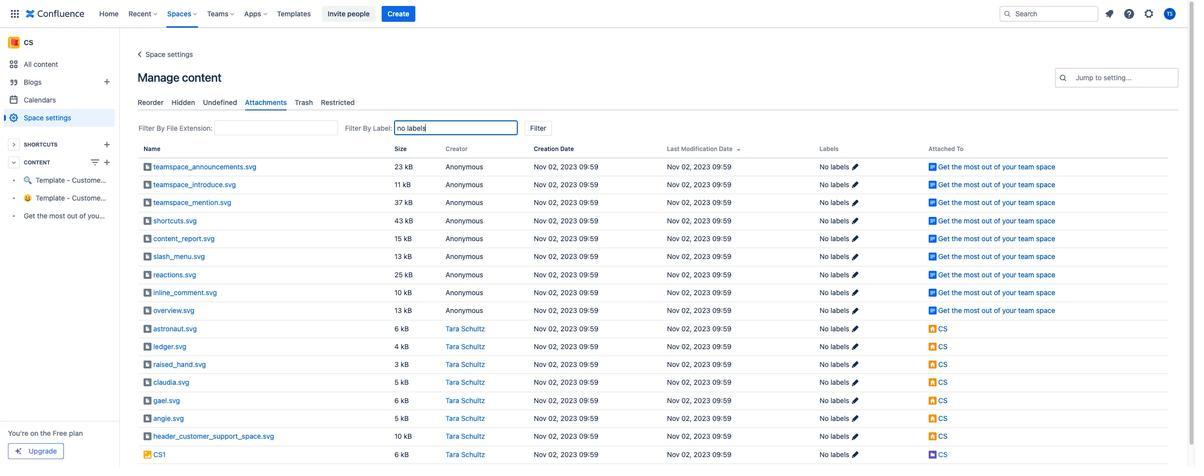 Task type: describe. For each thing, give the bounding box(es) containing it.
the for reactions.svg
[[952, 270, 962, 279]]

angie.svg link
[[153, 414, 184, 423]]

your for overview.svg
[[1003, 306, 1017, 315]]

file image for shortcuts.svg
[[144, 217, 152, 225]]

team for slash_menu.svg
[[1019, 252, 1035, 261]]

tara schultz link for cs1
[[446, 450, 485, 458]]

get for teamspace_announcements.svg
[[939, 162, 950, 171]]

all content
[[24, 60, 58, 68]]

cs link for astronaut.svg
[[939, 324, 948, 333]]

content_report.svg
[[153, 234, 215, 243]]

out for overview.svg
[[982, 306, 993, 315]]

filter for filter by file extension:
[[139, 124, 155, 132]]

13 kb for slash_menu.svg
[[395, 252, 412, 261]]

kb for teamspace_mention.svg
[[405, 198, 413, 207]]

shortcuts button
[[4, 136, 115, 154]]

0 vertical spatial space
[[146, 50, 166, 58]]

hidden link
[[168, 94, 199, 111]]

the for content_report.svg
[[952, 234, 962, 243]]

most for overview.svg
[[964, 306, 980, 315]]

modification
[[681, 145, 718, 152]]

6 kb for gael.svg
[[395, 396, 409, 405]]

schultz for cs1
[[461, 450, 485, 458]]

no labels for ledger.svg
[[820, 342, 850, 351]]

15
[[395, 234, 402, 243]]

inline_comment.svg
[[153, 288, 217, 297]]

4
[[395, 342, 399, 351]]

file image for header_customer_support_space.svg
[[144, 433, 152, 441]]

tara schultz link for claudia.svg
[[446, 378, 485, 387]]

undefined link
[[199, 94, 241, 111]]

change view image
[[89, 157, 101, 168]]

of for inline_comment.svg
[[994, 288, 1001, 297]]

upgrade
[[29, 447, 57, 455]]

no labels for reactions.svg
[[820, 270, 850, 279]]

name button
[[144, 145, 160, 152]]

customer for journey
[[72, 194, 103, 202]]

filter by file extension:
[[139, 124, 213, 132]]

blogs link
[[4, 73, 115, 91]]

attached
[[929, 145, 956, 152]]

schultz for header_customer_support_space.svg
[[461, 432, 485, 441]]

size
[[395, 145, 407, 152]]

content_report.svg link
[[153, 234, 215, 243]]

23 kb
[[395, 162, 413, 171]]

your for content_report.svg
[[1003, 234, 1017, 243]]

labels for teamspace_introduce.svg
[[831, 180, 850, 189]]

space settings inside space element
[[24, 113, 71, 122]]

tara schultz link for raised_hand.svg
[[446, 360, 485, 369]]

last modification date button
[[667, 145, 743, 152]]

your for teamspace_introduce.svg
[[1003, 180, 1017, 189]]

out for inline_comment.svg
[[982, 288, 993, 297]]

most for teamspace_announcements.svg
[[964, 162, 980, 171]]

get the most out of your team space link for teamspace_mention.svg
[[939, 198, 1056, 207]]

of inside tree
[[79, 212, 86, 220]]

appswitcher icon image
[[9, 8, 21, 20]]

template - customer journey mapping link
[[4, 189, 158, 207]]

15 kb
[[395, 234, 412, 243]]

home
[[99, 9, 119, 18]]

anonymous for shortcuts.svg
[[446, 216, 483, 225]]

anonymous for overview.svg
[[446, 306, 483, 315]]

jump
[[1076, 73, 1094, 82]]

labels for ledger.svg
[[831, 342, 850, 351]]

cs link for ledger.svg
[[939, 342, 948, 351]]

get inside tree
[[24, 212, 35, 220]]

to
[[957, 145, 964, 152]]

banner containing home
[[0, 0, 1188, 28]]

raised_hand.svg link
[[153, 360, 206, 369]]

get for content_report.svg
[[939, 234, 950, 243]]

Search field
[[1000, 6, 1099, 22]]

global element
[[6, 0, 998, 27]]

get the most out of your team space link for reactions.svg
[[939, 270, 1056, 279]]

attachments
[[245, 98, 287, 106]]

team for overview.svg
[[1019, 306, 1035, 315]]

jump to setting...
[[1076, 73, 1132, 82]]

get the most out of your team space for teamspace_introduce.svg
[[939, 180, 1056, 189]]

cs inside space element
[[24, 38, 33, 47]]

37 kb
[[395, 198, 413, 207]]

11 kb
[[395, 180, 411, 189]]

labels for slash_menu.svg
[[831, 252, 850, 261]]

reorder link
[[134, 94, 168, 111]]

tree inside space element
[[4, 171, 167, 225]]

tara schultz link for ledger.svg
[[446, 342, 485, 351]]

space for teamspace_announcements.svg
[[1037, 162, 1056, 171]]

you're on the free plan
[[8, 429, 83, 437]]

of for overview.svg
[[994, 306, 1001, 315]]

mapping
[[131, 194, 158, 202]]

apps
[[244, 9, 261, 18]]

inline_comment.svg link
[[153, 288, 217, 297]]

labels for teamspace_mention.svg
[[831, 198, 850, 207]]

no for teamspace_mention.svg
[[820, 198, 829, 207]]

collapse sidebar image
[[108, 33, 130, 53]]

template - customer impact assessment link
[[4, 171, 167, 189]]

astronaut.svg link
[[153, 324, 197, 333]]

your inside tree
[[88, 212, 102, 220]]

raised_hand.svg
[[153, 360, 206, 369]]

header_customer_support_space.svg link
[[153, 432, 274, 441]]

png file image
[[144, 451, 152, 458]]

5 kb for angie.svg
[[395, 414, 409, 423]]

most inside tree
[[49, 212, 65, 220]]

space element
[[0, 28, 167, 467]]

23
[[395, 162, 403, 171]]

journey
[[105, 194, 129, 202]]

labels for raised_hand.svg
[[831, 360, 850, 369]]

reactions.svg
[[153, 270, 196, 279]]

attachments link
[[241, 94, 291, 111]]

cs link for gael.svg
[[939, 396, 948, 405]]

3 kb
[[395, 360, 409, 369]]

gael.svg link
[[153, 396, 180, 405]]

no for overview.svg
[[820, 306, 829, 315]]

teamspace_introduce.svg link
[[153, 180, 236, 189]]

teamspace_announcements.svg
[[153, 162, 257, 171]]

setting...
[[1104, 73, 1132, 82]]

slash_menu.svg link
[[153, 252, 205, 261]]

restricted link
[[317, 94, 359, 111]]

create
[[388, 9, 410, 18]]

4 kb
[[395, 342, 409, 351]]

kb for slash_menu.svg
[[404, 252, 412, 261]]

tara schultz link for gael.svg
[[446, 396, 485, 405]]

template - customer journey mapping
[[36, 194, 158, 202]]

space for slash_menu.svg
[[1037, 252, 1056, 261]]

6 kb for cs1
[[395, 450, 409, 458]]

template for template - customer journey mapping
[[36, 194, 65, 202]]

tara schultz link for astronaut.svg
[[446, 324, 485, 333]]

tara for raised_hand.svg
[[446, 360, 460, 369]]

schultz for raised_hand.svg
[[461, 360, 485, 369]]

gael.svg
[[153, 396, 180, 405]]

free
[[53, 429, 67, 437]]

apps button
[[241, 6, 271, 22]]

attached to
[[929, 145, 964, 152]]

team for inline_comment.svg
[[1019, 288, 1035, 297]]

tara schultz for header_customer_support_space.svg
[[446, 432, 485, 441]]

the for teamspace_mention.svg
[[952, 198, 962, 207]]

claudia.svg link
[[153, 378, 189, 387]]

overview.svg
[[153, 306, 195, 315]]

space for overview.svg
[[1037, 306, 1056, 315]]

get for slash_menu.svg
[[939, 252, 950, 261]]

template for template - customer impact assessment
[[36, 176, 65, 184]]

43
[[395, 216, 403, 225]]

anonymous for teamspace_announcements.svg
[[446, 162, 483, 171]]

labels for claudia.svg
[[831, 378, 850, 387]]

invite
[[328, 9, 346, 18]]

all content link
[[4, 55, 115, 73]]

0 vertical spatial settings
[[167, 50, 193, 58]]

content for manage content
[[182, 70, 222, 84]]

out for teamspace_announcements.svg
[[982, 162, 993, 171]]

space inside "get the most out of your team space" link
[[122, 212, 141, 220]]

get the most out of your team space link for teamspace_introduce.svg
[[939, 180, 1056, 189]]

Filter By File Extension: text field
[[215, 120, 338, 135]]

5 kb for claudia.svg
[[395, 378, 409, 387]]

2 date from the left
[[719, 145, 733, 152]]

invite people button
[[322, 6, 376, 22]]

43 kb
[[395, 216, 413, 225]]

team for teamspace_mention.svg
[[1019, 198, 1035, 207]]

no labels for gael.svg
[[820, 396, 850, 405]]

templates link
[[274, 6, 314, 22]]

recent button
[[126, 6, 161, 22]]

13 for slash_menu.svg
[[395, 252, 402, 261]]

out for teamspace_mention.svg
[[982, 198, 993, 207]]

tara schultz for claudia.svg
[[446, 378, 485, 387]]

create link
[[382, 6, 415, 22]]

25
[[395, 270, 403, 279]]

6 kb for astronaut.svg
[[395, 324, 409, 333]]

file
[[167, 124, 178, 132]]

tara schultz link for angie.svg
[[446, 414, 485, 423]]

anonymous for slash_menu.svg
[[446, 252, 483, 261]]

home link
[[96, 6, 122, 22]]

invite people
[[328, 9, 370, 18]]

space for inline_comment.svg
[[1037, 288, 1056, 297]]

search image
[[1004, 10, 1012, 18]]

tara schultz for ledger.svg
[[446, 342, 485, 351]]

people
[[348, 9, 370, 18]]

25 kb
[[395, 270, 413, 279]]

get the most out of your team space for reactions.svg
[[939, 270, 1056, 279]]

slash_menu.svg
[[153, 252, 205, 261]]

no for angie.svg
[[820, 414, 829, 423]]

last
[[667, 145, 680, 152]]

1 date from the left
[[561, 145, 574, 152]]

of for content_report.svg
[[994, 234, 1001, 243]]

recent
[[129, 9, 151, 18]]

hidden
[[172, 98, 195, 106]]

to
[[1096, 73, 1102, 82]]

manage
[[138, 70, 180, 84]]

filter by label:
[[345, 124, 393, 132]]



Task type: locate. For each thing, give the bounding box(es) containing it.
3 tara schultz from the top
[[446, 360, 485, 369]]

3 no labels from the top
[[820, 198, 850, 207]]

teamspace_mention.svg
[[153, 198, 231, 207]]

13 down 15
[[395, 252, 402, 261]]

most for teamspace_mention.svg
[[964, 198, 980, 207]]

2 6 from the top
[[395, 396, 399, 405]]

get the most out of your team space
[[939, 162, 1056, 171], [939, 180, 1056, 189], [939, 198, 1056, 207], [24, 212, 141, 220], [939, 216, 1056, 225], [939, 234, 1056, 243], [939, 252, 1056, 261], [939, 270, 1056, 279], [939, 288, 1056, 297], [939, 306, 1056, 315]]

1 vertical spatial 10 kb
[[395, 432, 412, 441]]

space for shortcuts.svg
[[1037, 216, 1056, 225]]

trash link
[[291, 94, 317, 111]]

no for astronaut.svg
[[820, 324, 829, 333]]

no for ledger.svg
[[820, 342, 829, 351]]

get the most out of your team space for overview.svg
[[939, 306, 1056, 315]]

tara for angie.svg
[[446, 414, 460, 423]]

create a page image
[[101, 157, 113, 168]]

17 no from the top
[[820, 450, 829, 458]]

teamspace_introduce.svg
[[153, 180, 236, 189]]

5 tara from the top
[[446, 396, 460, 405]]

tree containing template - customer impact assessment
[[4, 171, 167, 225]]

file image left "slash_menu.svg" link
[[144, 253, 152, 261]]

1 vertical spatial space settings
[[24, 113, 71, 122]]

file image for reactions.svg
[[144, 271, 152, 279]]

space down calendars
[[24, 113, 44, 122]]

4 tara schultz from the top
[[446, 378, 485, 387]]

file image for teamspace_announcements.svg
[[144, 163, 152, 171]]

label:
[[373, 124, 393, 132]]

no labels for header_customer_support_space.svg
[[820, 432, 850, 441]]

customer down template - customer impact assessment link
[[72, 194, 103, 202]]

no for shortcuts.svg
[[820, 216, 829, 225]]

5 tara schultz link from the top
[[446, 396, 485, 405]]

kb for claudia.svg
[[401, 378, 409, 387]]

0 horizontal spatial settings
[[46, 113, 71, 122]]

1 vertical spatial space
[[24, 113, 44, 122]]

settings inside space element
[[46, 113, 71, 122]]

labels for overview.svg
[[831, 306, 850, 315]]

1 vertical spatial 5
[[395, 414, 399, 423]]

get the most out of your team space for teamspace_announcements.svg
[[939, 162, 1056, 171]]

2 10 kb from the top
[[395, 432, 412, 441]]

1 5 from the top
[[395, 378, 399, 387]]

kb for raised_hand.svg
[[401, 360, 409, 369]]

angie.svg
[[153, 414, 184, 423]]

5 file image from the top
[[144, 289, 152, 297]]

0 vertical spatial customer
[[72, 176, 103, 184]]

teamspace_mention.svg link
[[153, 198, 231, 207]]

by left label: in the left of the page
[[363, 124, 371, 132]]

labels for content_report.svg
[[831, 234, 850, 243]]

banner
[[0, 0, 1188, 28]]

cs link for header_customer_support_space.svg
[[939, 432, 948, 441]]

last modification date
[[667, 145, 733, 152]]

kb
[[405, 162, 413, 171], [403, 180, 411, 189], [405, 198, 413, 207], [405, 216, 413, 225], [404, 234, 412, 243], [404, 252, 412, 261], [405, 270, 413, 279], [404, 288, 412, 297], [404, 306, 412, 315], [401, 324, 409, 333], [401, 342, 409, 351], [401, 360, 409, 369], [401, 378, 409, 387], [401, 396, 409, 405], [401, 414, 409, 423], [404, 432, 412, 441], [401, 450, 409, 458]]

1 vertical spatial 13 kb
[[395, 306, 412, 315]]

space settings link inside space element
[[4, 109, 115, 127]]

by for file
[[157, 124, 165, 132]]

you're
[[8, 429, 28, 437]]

your for shortcuts.svg
[[1003, 216, 1017, 225]]

filter
[[139, 124, 155, 132], [345, 124, 361, 132]]

0 vertical spatial 13
[[395, 252, 402, 261]]

shortcuts.svg link
[[153, 216, 197, 225]]

templates
[[277, 9, 311, 18]]

no
[[820, 162, 829, 171], [820, 180, 829, 189], [820, 198, 829, 207], [820, 216, 829, 225], [820, 234, 829, 243], [820, 252, 829, 261], [820, 270, 829, 279], [820, 288, 829, 297], [820, 306, 829, 315], [820, 324, 829, 333], [820, 342, 829, 351], [820, 360, 829, 369], [820, 378, 829, 387], [820, 396, 829, 405], [820, 414, 829, 423], [820, 432, 829, 441], [820, 450, 829, 458]]

space settings up the manage content
[[146, 50, 193, 58]]

labels for inline_comment.svg
[[831, 288, 850, 297]]

no labels for overview.svg
[[820, 306, 850, 315]]

ledger.svg
[[153, 342, 186, 351]]

tree
[[4, 171, 167, 225]]

date
[[561, 145, 574, 152], [719, 145, 733, 152]]

15 labels from the top
[[831, 414, 850, 423]]

0 horizontal spatial date
[[561, 145, 574, 152]]

tara schultz
[[446, 324, 485, 333], [446, 342, 485, 351], [446, 360, 485, 369], [446, 378, 485, 387], [446, 396, 485, 405], [446, 414, 485, 423], [446, 432, 485, 441], [446, 450, 485, 458]]

filter up name button at the left top
[[139, 124, 155, 132]]

0 vertical spatial 6
[[395, 324, 399, 333]]

9 no labels from the top
[[820, 306, 850, 315]]

most for inline_comment.svg
[[964, 288, 980, 297]]

file image left overview.svg link
[[144, 307, 152, 315]]

12 labels from the top
[[831, 360, 850, 369]]

template - customer impact assessment
[[36, 176, 167, 184]]

1 labels from the top
[[831, 162, 850, 171]]

0 vertical spatial 10
[[395, 288, 402, 297]]

creator
[[446, 145, 468, 152]]

6 tara schultz from the top
[[446, 414, 485, 423]]

2 vertical spatial 6
[[395, 450, 399, 458]]

customer up "template - customer journey mapping" link
[[72, 176, 103, 184]]

Filter By Label: text field
[[394, 120, 518, 135]]

file image down assessment
[[144, 199, 152, 207]]

create a blog image
[[101, 76, 113, 88]]

tara for claudia.svg
[[446, 378, 460, 387]]

10 for inline_comment.svg
[[395, 288, 402, 297]]

5 no labels from the top
[[820, 234, 850, 243]]

settings up the manage content
[[167, 50, 193, 58]]

1 horizontal spatial filter
[[345, 124, 361, 132]]

astronaut.svg
[[153, 324, 197, 333]]

1 10 from the top
[[395, 288, 402, 297]]

5 tara schultz from the top
[[446, 396, 485, 405]]

space settings down calendars
[[24, 113, 71, 122]]

1 filter from the left
[[139, 124, 155, 132]]

out for content_report.svg
[[982, 234, 993, 243]]

cs for astronaut.svg
[[939, 324, 948, 333]]

2 file image from the top
[[144, 199, 152, 207]]

1 horizontal spatial date
[[719, 145, 733, 152]]

add shortcut image
[[101, 139, 113, 151]]

1 vertical spatial 10
[[395, 432, 402, 441]]

the inside tree
[[37, 212, 47, 220]]

1 vertical spatial 6 kb
[[395, 396, 409, 405]]

6 file image from the top
[[144, 307, 152, 315]]

2 tara schultz from the top
[[446, 342, 485, 351]]

calendars link
[[4, 91, 115, 109]]

labels
[[831, 162, 850, 171], [831, 180, 850, 189], [831, 198, 850, 207], [831, 216, 850, 225], [831, 234, 850, 243], [831, 252, 850, 261], [831, 270, 850, 279], [831, 288, 850, 297], [831, 306, 850, 315], [831, 324, 850, 333], [831, 342, 850, 351], [831, 360, 850, 369], [831, 378, 850, 387], [831, 396, 850, 405], [831, 414, 850, 423], [831, 432, 850, 441], [831, 450, 850, 458]]

schultz for gael.svg
[[461, 396, 485, 405]]

reorder
[[138, 98, 164, 106]]

calendars
[[24, 96, 56, 104]]

file image down mapping
[[144, 217, 152, 225]]

0 vertical spatial 13 kb
[[395, 252, 412, 261]]

- inside template - customer impact assessment link
[[67, 176, 70, 184]]

- inside "template - customer journey mapping" link
[[67, 194, 70, 202]]

1 horizontal spatial space
[[146, 50, 166, 58]]

labels for cs1
[[831, 450, 850, 458]]

the for teamspace_introduce.svg
[[952, 180, 962, 189]]

4 file image from the top
[[144, 325, 152, 333]]

5
[[395, 378, 399, 387], [395, 414, 399, 423]]

tara schultz for cs1
[[446, 450, 485, 458]]

2 10 from the top
[[395, 432, 402, 441]]

no for cs1
[[820, 450, 829, 458]]

reactions.svg link
[[153, 270, 196, 279]]

file image left angie.svg link
[[144, 415, 152, 423]]

file image left ledger.svg link
[[144, 343, 152, 351]]

file image left raised_hand.svg 'link'
[[144, 361, 152, 369]]

13 kb down 25 kb
[[395, 306, 412, 315]]

09:59
[[579, 162, 599, 171], [713, 162, 732, 171], [579, 180, 599, 189], [713, 180, 732, 189], [579, 198, 599, 207], [713, 198, 732, 207], [579, 216, 599, 225], [713, 216, 732, 225], [579, 234, 599, 243], [713, 234, 732, 243], [579, 252, 599, 261], [713, 252, 732, 261], [579, 270, 599, 279], [713, 270, 732, 279], [579, 288, 599, 297], [713, 288, 732, 297], [579, 306, 599, 315], [713, 306, 732, 315], [579, 324, 599, 333], [713, 324, 732, 333], [579, 342, 599, 351], [713, 342, 732, 351], [579, 360, 599, 369], [713, 360, 732, 369], [579, 378, 599, 387], [713, 378, 732, 387], [579, 396, 599, 405], [713, 396, 732, 405], [579, 414, 599, 423], [713, 414, 732, 423], [579, 432, 599, 441], [713, 432, 732, 441], [579, 450, 599, 458], [713, 450, 732, 458]]

name
[[144, 145, 160, 152]]

2 customer from the top
[[72, 194, 103, 202]]

0 vertical spatial space settings link
[[134, 49, 193, 60]]

header_customer_support_space.svg
[[153, 432, 274, 441]]

kb for ledger.svg
[[401, 342, 409, 351]]

1 vertical spatial settings
[[46, 113, 71, 122]]

tara
[[446, 324, 460, 333], [446, 342, 460, 351], [446, 360, 460, 369], [446, 378, 460, 387], [446, 396, 460, 405], [446, 414, 460, 423], [446, 432, 460, 441], [446, 450, 460, 458]]

1 vertical spatial template
[[36, 194, 65, 202]]

creation date
[[534, 145, 574, 152]]

content
[[24, 159, 50, 165]]

file image left 'gael.svg' link
[[144, 397, 152, 405]]

restricted
[[321, 98, 355, 106]]

16 labels from the top
[[831, 432, 850, 441]]

- down content dropdown button
[[67, 176, 70, 184]]

11 no from the top
[[820, 342, 829, 351]]

no labels for content_report.svg
[[820, 234, 850, 243]]

6 no labels from the top
[[820, 252, 850, 261]]

tab list
[[134, 94, 1183, 111]]

shortcuts
[[24, 142, 58, 148]]

1 template from the top
[[36, 176, 65, 184]]

size button
[[395, 145, 407, 152]]

13 kb down 15 kb
[[395, 252, 412, 261]]

settings
[[167, 50, 193, 58], [46, 113, 71, 122]]

0 vertical spatial 5
[[395, 378, 399, 387]]

6 schultz from the top
[[461, 414, 485, 423]]

3 6 from the top
[[395, 450, 399, 458]]

cs1
[[153, 450, 166, 458]]

anonymous for teamspace_mention.svg
[[446, 198, 483, 207]]

most for content_report.svg
[[964, 234, 980, 243]]

get
[[939, 162, 950, 171], [939, 180, 950, 189], [939, 198, 950, 207], [24, 212, 35, 220], [939, 216, 950, 225], [939, 234, 950, 243], [939, 252, 950, 261], [939, 270, 950, 279], [939, 288, 950, 297], [939, 306, 950, 315]]

1 13 from the top
[[395, 252, 402, 261]]

creation date button
[[534, 145, 574, 152]]

manage content
[[138, 70, 222, 84]]

trash
[[295, 98, 313, 106]]

0 vertical spatial 10 kb
[[395, 288, 412, 297]]

your for teamspace_announcements.svg
[[1003, 162, 1017, 171]]

5 kb
[[395, 378, 409, 387], [395, 414, 409, 423]]

extension:
[[180, 124, 213, 132]]

4 no labels from the top
[[820, 216, 850, 225]]

8 tara schultz link from the top
[[446, 450, 485, 458]]

13 no labels from the top
[[820, 378, 850, 387]]

7 tara schultz from the top
[[446, 432, 485, 441]]

1 vertical spatial -
[[67, 194, 70, 202]]

blogs
[[24, 78, 42, 86]]

the for inline_comment.svg
[[952, 288, 962, 297]]

file image left claudia.svg
[[144, 379, 152, 387]]

no labels for teamspace_introduce.svg
[[820, 180, 850, 189]]

most for slash_menu.svg
[[964, 252, 980, 261]]

7 no from the top
[[820, 270, 829, 279]]

2 schultz from the top
[[461, 342, 485, 351]]

team inside tree
[[104, 212, 120, 220]]

space settings link down calendars
[[4, 109, 115, 127]]

settings icon image
[[1144, 8, 1156, 20]]

0 vertical spatial template
[[36, 176, 65, 184]]

0 horizontal spatial filter
[[139, 124, 155, 132]]

get for inline_comment.svg
[[939, 288, 950, 297]]

labels for gael.svg
[[831, 396, 850, 405]]

2 vertical spatial 6 kb
[[395, 450, 409, 458]]

get the most out of your team space link inside tree
[[4, 207, 141, 225]]

0 horizontal spatial by
[[157, 124, 165, 132]]

cs1 link
[[153, 450, 166, 458]]

no labels for raised_hand.svg
[[820, 360, 850, 369]]

2 - from the top
[[67, 194, 70, 202]]

4 no from the top
[[820, 216, 829, 225]]

7 tara schultz link from the top
[[446, 432, 485, 441]]

0 vertical spatial space settings
[[146, 50, 193, 58]]

9 anonymous from the top
[[446, 306, 483, 315]]

1 tara schultz from the top
[[446, 324, 485, 333]]

0 horizontal spatial space settings link
[[4, 109, 115, 127]]

file image up png file image
[[144, 433, 152, 441]]

by left file
[[157, 124, 165, 132]]

file image
[[144, 181, 152, 189], [144, 199, 152, 207], [144, 217, 152, 225], [144, 235, 152, 243], [144, 289, 152, 297], [144, 307, 152, 315], [144, 343, 152, 351], [144, 397, 152, 405], [144, 415, 152, 423], [144, 433, 152, 441]]

1 horizontal spatial by
[[363, 124, 371, 132]]

8 anonymous from the top
[[446, 288, 483, 297]]

cs for cs1
[[939, 450, 948, 458]]

4 file image from the top
[[144, 235, 152, 243]]

1 tara from the top
[[446, 324, 460, 333]]

1 horizontal spatial content
[[182, 70, 222, 84]]

date right modification
[[719, 145, 733, 152]]

6 labels from the top
[[831, 252, 850, 261]]

content right all
[[34, 60, 58, 68]]

0 horizontal spatial content
[[34, 60, 58, 68]]

2 5 from the top
[[395, 414, 399, 423]]

13 for overview.svg
[[395, 306, 402, 315]]

17 no labels from the top
[[820, 450, 850, 458]]

- for template - customer impact assessment
[[67, 176, 70, 184]]

confluence image
[[26, 8, 84, 20], [26, 8, 84, 20]]

get the most out of your team space link for inline_comment.svg
[[939, 288, 1056, 297]]

help icon image
[[1124, 8, 1136, 20]]

3 labels from the top
[[831, 198, 850, 207]]

tara for astronaut.svg
[[446, 324, 460, 333]]

-
[[67, 176, 70, 184], [67, 194, 70, 202]]

content inside space element
[[34, 60, 58, 68]]

16 no labels from the top
[[820, 432, 850, 441]]

out for teamspace_introduce.svg
[[982, 180, 993, 189]]

3 tara from the top
[[446, 360, 460, 369]]

no labels for teamspace_mention.svg
[[820, 198, 850, 207]]

on
[[30, 429, 38, 437]]

impact
[[105, 176, 127, 184]]

kb for teamspace_announcements.svg
[[405, 162, 413, 171]]

file image left content_report.svg link
[[144, 235, 152, 243]]

get the most out of your team space inside tree
[[24, 212, 141, 220]]

labels for astronaut.svg
[[831, 324, 850, 333]]

file image up mapping
[[144, 181, 152, 189]]

11
[[395, 180, 401, 189]]

12 no labels from the top
[[820, 360, 850, 369]]

shortcuts.svg
[[153, 216, 197, 225]]

file image for teamspace_mention.svg
[[144, 199, 152, 207]]

space settings link up manage
[[134, 49, 193, 60]]

4 labels from the top
[[831, 216, 850, 225]]

14 no from the top
[[820, 396, 829, 405]]

content up hidden
[[182, 70, 222, 84]]

no labels for inline_comment.svg
[[820, 288, 850, 297]]

17 labels from the top
[[831, 450, 850, 458]]

creation
[[534, 145, 559, 152]]

by
[[157, 124, 165, 132], [363, 124, 371, 132]]

get for reactions.svg
[[939, 270, 950, 279]]

1 - from the top
[[67, 176, 70, 184]]

space
[[146, 50, 166, 58], [24, 113, 44, 122]]

file image left reactions.svg
[[144, 271, 152, 279]]

teams button
[[204, 6, 238, 22]]

14 labels from the top
[[831, 396, 850, 405]]

13 down 25
[[395, 306, 402, 315]]

1 by from the left
[[157, 124, 165, 132]]

15 no labels from the top
[[820, 414, 850, 423]]

13 labels from the top
[[831, 378, 850, 387]]

Search settings text field
[[1076, 73, 1078, 83]]

1 vertical spatial 13
[[395, 306, 402, 315]]

cs link inside space element
[[4, 33, 115, 53]]

0 horizontal spatial space settings
[[24, 113, 71, 122]]

schultz for astronaut.svg
[[461, 324, 485, 333]]

0 vertical spatial 6 kb
[[395, 324, 409, 333]]

6 tara from the top
[[446, 414, 460, 423]]

0 horizontal spatial space
[[24, 113, 44, 122]]

get for shortcuts.svg
[[939, 216, 950, 225]]

8 schultz from the top
[[461, 450, 485, 458]]

cs for angie.svg
[[939, 414, 948, 423]]

3 6 kb from the top
[[395, 450, 409, 458]]

1 vertical spatial content
[[182, 70, 222, 84]]

13 kb
[[395, 252, 412, 261], [395, 306, 412, 315]]

1 tara schultz link from the top
[[446, 324, 485, 333]]

settings down calendars 'link'
[[46, 113, 71, 122]]

2 anonymous from the top
[[446, 180, 483, 189]]

file image for content_report.svg
[[144, 235, 152, 243]]

3 file image from the top
[[144, 217, 152, 225]]

date right creation
[[561, 145, 574, 152]]

nov
[[534, 162, 547, 171], [667, 162, 680, 171], [534, 180, 547, 189], [667, 180, 680, 189], [534, 198, 547, 207], [667, 198, 680, 207], [534, 216, 547, 225], [667, 216, 680, 225], [534, 234, 547, 243], [667, 234, 680, 243], [534, 252, 547, 261], [667, 252, 680, 261], [534, 270, 547, 279], [667, 270, 680, 279], [534, 288, 547, 297], [667, 288, 680, 297], [534, 306, 547, 315], [667, 306, 680, 315], [534, 324, 547, 333], [667, 324, 680, 333], [534, 342, 547, 351], [667, 342, 680, 351], [534, 360, 547, 369], [667, 360, 680, 369], [534, 378, 547, 387], [667, 378, 680, 387], [534, 396, 547, 405], [667, 396, 680, 405], [534, 414, 547, 423], [667, 414, 680, 423], [534, 432, 547, 441], [667, 432, 680, 441], [534, 450, 547, 458], [667, 450, 680, 458]]

10 for header_customer_support_space.svg
[[395, 432, 402, 441]]

content for all content
[[34, 60, 58, 68]]

1 no from the top
[[820, 162, 829, 171]]

no for raised_hand.svg
[[820, 360, 829, 369]]

6 file image from the top
[[144, 379, 152, 387]]

notification icon image
[[1104, 8, 1116, 20]]

tara for cs1
[[446, 450, 460, 458]]

3 anonymous from the top
[[446, 198, 483, 207]]

7 file image from the top
[[144, 343, 152, 351]]

1 6 from the top
[[395, 324, 399, 333]]

15 no from the top
[[820, 414, 829, 423]]

0 vertical spatial content
[[34, 60, 58, 68]]

8 labels from the top
[[831, 288, 850, 297]]

0 vertical spatial -
[[67, 176, 70, 184]]

cs for header_customer_support_space.svg
[[939, 432, 948, 441]]

team for teamspace_announcements.svg
[[1019, 162, 1035, 171]]

cs link for angie.svg
[[939, 414, 948, 423]]

2023
[[561, 162, 578, 171], [694, 162, 711, 171], [561, 180, 578, 189], [694, 180, 711, 189], [561, 198, 578, 207], [694, 198, 711, 207], [561, 216, 578, 225], [694, 216, 711, 225], [561, 234, 578, 243], [694, 234, 711, 243], [561, 252, 578, 261], [694, 252, 711, 261], [561, 270, 578, 279], [694, 270, 711, 279], [561, 288, 578, 297], [694, 288, 711, 297], [561, 306, 578, 315], [694, 306, 711, 315], [561, 324, 578, 333], [694, 324, 711, 333], [561, 342, 578, 351], [694, 342, 711, 351], [561, 360, 578, 369], [694, 360, 711, 369], [561, 378, 578, 387], [694, 378, 711, 387], [561, 396, 578, 405], [694, 396, 711, 405], [561, 414, 578, 423], [694, 414, 711, 423], [561, 432, 578, 441], [694, 432, 711, 441], [561, 450, 578, 458], [694, 450, 711, 458]]

claudia.svg
[[153, 378, 189, 387]]

no for reactions.svg
[[820, 270, 829, 279]]

get the most out of your team space link for overview.svg
[[939, 306, 1056, 315]]

6 tara schultz link from the top
[[446, 414, 485, 423]]

file image up assessment
[[144, 163, 152, 171]]

anonymous for teamspace_introduce.svg
[[446, 180, 483, 189]]

1 schultz from the top
[[461, 324, 485, 333]]

1 anonymous from the top
[[446, 162, 483, 171]]

6 no from the top
[[820, 252, 829, 261]]

tab list containing reorder
[[134, 94, 1183, 111]]

None submit
[[525, 121, 552, 136]]

3 tara schultz link from the top
[[446, 360, 485, 369]]

out inside tree
[[67, 212, 78, 220]]

of
[[994, 162, 1001, 171], [994, 180, 1001, 189], [994, 198, 1001, 207], [79, 212, 86, 220], [994, 216, 1001, 225], [994, 234, 1001, 243], [994, 252, 1001, 261], [994, 270, 1001, 279], [994, 288, 1001, 297], [994, 306, 1001, 315]]

anonymous for inline_comment.svg
[[446, 288, 483, 297]]

kb for inline_comment.svg
[[404, 288, 412, 297]]

file image
[[144, 163, 152, 171], [144, 253, 152, 261], [144, 271, 152, 279], [144, 325, 152, 333], [144, 361, 152, 369], [144, 379, 152, 387]]

file image left 'inline_comment.svg' on the bottom of the page
[[144, 289, 152, 297]]

content button
[[4, 154, 115, 171]]

2 template from the top
[[36, 194, 65, 202]]

get the most out of your team space link for shortcuts.svg
[[939, 216, 1056, 225]]

space up manage
[[146, 50, 166, 58]]

9 no from the top
[[820, 306, 829, 315]]

cs link for cs1
[[939, 450, 948, 458]]

cs link for claudia.svg
[[939, 378, 948, 387]]

2 5 kb from the top
[[395, 414, 409, 423]]

1 vertical spatial 6
[[395, 396, 399, 405]]

get the most out of your team space for teamspace_mention.svg
[[939, 198, 1056, 207]]

3 schultz from the top
[[461, 360, 485, 369]]

kb for content_report.svg
[[404, 234, 412, 243]]

8 no from the top
[[820, 288, 829, 297]]

space for teamspace_introduce.svg
[[1037, 180, 1056, 189]]

3
[[395, 360, 399, 369]]

2 6 kb from the top
[[395, 396, 409, 405]]

7 no labels from the top
[[820, 270, 850, 279]]

your profile and preferences image
[[1164, 8, 1176, 20]]

6 anonymous from the top
[[446, 252, 483, 261]]

nov 02, 2023 09:59
[[534, 162, 599, 171], [667, 162, 732, 171], [534, 180, 599, 189], [667, 180, 732, 189], [534, 198, 599, 207], [667, 198, 732, 207], [534, 216, 599, 225], [667, 216, 732, 225], [534, 234, 599, 243], [667, 234, 732, 243], [534, 252, 599, 261], [667, 252, 732, 261], [534, 270, 599, 279], [667, 270, 732, 279], [534, 288, 599, 297], [667, 288, 732, 297], [534, 306, 599, 315], [667, 306, 732, 315], [534, 324, 599, 333], [667, 324, 732, 333], [534, 342, 599, 351], [667, 342, 732, 351], [534, 360, 599, 369], [667, 360, 732, 369], [534, 378, 599, 387], [667, 378, 732, 387], [534, 396, 599, 405], [667, 396, 732, 405], [534, 414, 599, 423], [667, 414, 732, 423], [534, 432, 599, 441], [667, 432, 732, 441], [534, 450, 599, 458], [667, 450, 732, 458]]

1 file image from the top
[[144, 163, 152, 171]]

1 10 kb from the top
[[395, 288, 412, 297]]

cs for claudia.svg
[[939, 378, 948, 387]]

2 filter from the left
[[345, 124, 361, 132]]

premium image
[[14, 447, 22, 455]]

3 file image from the top
[[144, 271, 152, 279]]

1 horizontal spatial space settings link
[[134, 49, 193, 60]]

file image for astronaut.svg
[[144, 325, 152, 333]]

cs link for raised_hand.svg
[[939, 360, 948, 369]]

1 file image from the top
[[144, 181, 152, 189]]

filter left label: in the left of the page
[[345, 124, 361, 132]]

cs link
[[4, 33, 115, 53], [939, 324, 948, 333], [939, 342, 948, 351], [939, 360, 948, 369], [939, 378, 948, 387], [939, 396, 948, 405], [939, 414, 948, 423], [939, 432, 948, 441], [939, 450, 948, 458]]

tara schultz for raised_hand.svg
[[446, 360, 485, 369]]

tara schultz for gael.svg
[[446, 396, 485, 405]]

get the most out of your team space link
[[939, 162, 1056, 171], [939, 180, 1056, 189], [939, 198, 1056, 207], [4, 207, 141, 225], [939, 216, 1056, 225], [939, 234, 1056, 243], [939, 252, 1056, 261], [939, 270, 1056, 279], [939, 288, 1056, 297], [939, 306, 1056, 315]]

5 for claudia.svg
[[395, 378, 399, 387]]

teamspace_announcements.svg link
[[153, 162, 257, 171]]

16 no from the top
[[820, 432, 829, 441]]

1 5 kb from the top
[[395, 378, 409, 387]]

space settings
[[146, 50, 193, 58], [24, 113, 71, 122]]

2 no labels from the top
[[820, 180, 850, 189]]

1 vertical spatial space settings link
[[4, 109, 115, 127]]

most for shortcuts.svg
[[964, 216, 980, 225]]

file image left astronaut.svg
[[144, 325, 152, 333]]

8 no labels from the top
[[820, 288, 850, 297]]

1 vertical spatial customer
[[72, 194, 103, 202]]

1 horizontal spatial space settings
[[146, 50, 193, 58]]

9 labels from the top
[[831, 306, 850, 315]]

0 vertical spatial 5 kb
[[395, 378, 409, 387]]

1 horizontal spatial settings
[[167, 50, 193, 58]]

of for reactions.svg
[[994, 270, 1001, 279]]

- down template - customer impact assessment link
[[67, 194, 70, 202]]

1 vertical spatial 5 kb
[[395, 414, 409, 423]]

1 customer from the top
[[72, 176, 103, 184]]



Task type: vqa. For each thing, say whether or not it's contained in the screenshot.
It.
no



